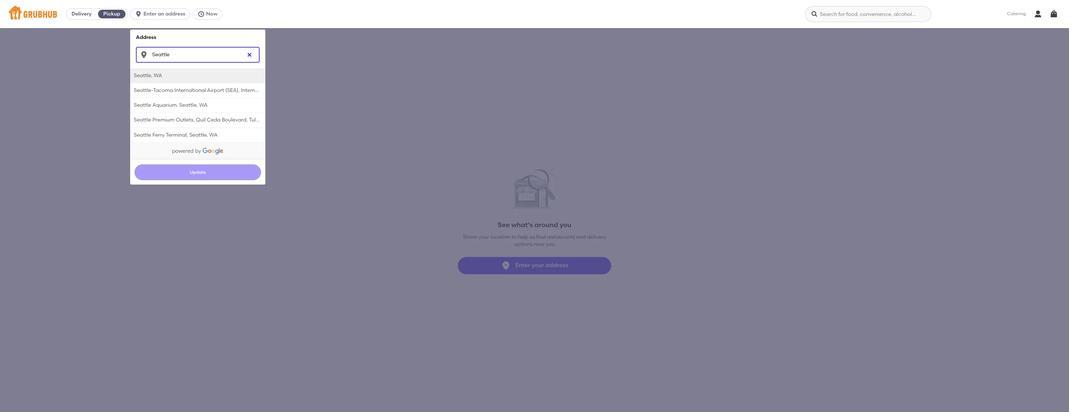 Task type: locate. For each thing, give the bounding box(es) containing it.
your for enter
[[532, 262, 544, 269]]

you
[[560, 221, 572, 229], [546, 241, 555, 248]]

address down restaurants at the right
[[546, 262, 568, 269]]

1 vertical spatial seattle,
[[179, 102, 198, 108]]

0 horizontal spatial international
[[174, 87, 206, 93]]

boulevard, left seatac,
[[274, 87, 300, 93]]

you right near
[[546, 241, 555, 248]]

pickup
[[103, 11, 120, 17]]

0 vertical spatial you
[[560, 221, 572, 229]]

seattle
[[134, 102, 151, 108], [134, 117, 151, 123], [134, 132, 151, 138]]

your inside share your location to help us find restaurants and delivery options near you
[[479, 234, 489, 240]]

svg image inside the enter an address button
[[135, 10, 142, 18]]

1 vertical spatial boulevard,
[[222, 117, 248, 123]]

seattle down seattle-
[[134, 102, 151, 108]]

address right the an
[[165, 11, 185, 17]]

seattle aquarium, seattle, wa
[[134, 102, 208, 108]]

seattle left premium
[[134, 117, 151, 123]]

delivery button
[[66, 8, 97, 20]]

seattle ferry terminal, seattle, wa
[[134, 132, 218, 138]]

your down near
[[532, 262, 544, 269]]

1 horizontal spatial enter
[[515, 262, 530, 269]]

1 vertical spatial seattle
[[134, 117, 151, 123]]

wa up the 'tacoma'
[[154, 72, 162, 78]]

near
[[534, 241, 545, 248]]

ferry
[[152, 132, 165, 138]]

enter inside button
[[144, 11, 157, 17]]

seattle left ferry
[[134, 132, 151, 138]]

0 vertical spatial address
[[165, 11, 185, 17]]

wa
[[154, 72, 162, 78], [322, 87, 330, 93], [199, 102, 208, 108], [267, 117, 276, 123], [209, 132, 218, 138]]

now button
[[193, 8, 225, 20]]

0 vertical spatial seattle
[[134, 102, 151, 108]]

1 horizontal spatial svg image
[[247, 52, 253, 58]]

2 vertical spatial seattle
[[134, 132, 151, 138]]

1 vertical spatial enter
[[515, 262, 530, 269]]

address inside "button"
[[546, 262, 568, 269]]

3 seattle from the top
[[134, 132, 151, 138]]

airport
[[207, 87, 224, 93]]

us
[[530, 234, 535, 240]]

svg image
[[198, 10, 205, 18], [811, 10, 818, 18], [247, 52, 253, 58]]

international right (sea),
[[241, 87, 272, 93]]

enter left the an
[[144, 11, 157, 17]]

share
[[463, 234, 478, 240]]

1 horizontal spatial you
[[560, 221, 572, 229]]

premium
[[152, 117, 174, 123]]

boulevard,
[[274, 87, 300, 93], [222, 117, 248, 123]]

1 vertical spatial your
[[532, 262, 544, 269]]

international
[[174, 87, 206, 93], [241, 87, 272, 93]]

seattle, up seattle-
[[134, 72, 153, 78]]

svg image
[[1050, 10, 1059, 18], [135, 10, 142, 18], [140, 50, 148, 59]]

seattle, wa link
[[130, 68, 266, 83]]

enter
[[144, 11, 157, 17], [515, 262, 530, 269]]

seattle for seattle ferry terminal, seattle, wa
[[134, 132, 151, 138]]

1 horizontal spatial boulevard,
[[274, 87, 300, 93]]

seattle aquarium, seattle, wa link
[[130, 98, 266, 113]]

tulalip,
[[249, 117, 266, 123]]

and
[[576, 234, 586, 240]]

1 seattle from the top
[[134, 102, 151, 108]]

0 horizontal spatial your
[[479, 234, 489, 240]]

your
[[479, 234, 489, 240], [532, 262, 544, 269]]

0 horizontal spatial boulevard,
[[222, 117, 248, 123]]

enter inside enter your address "button"
[[515, 262, 530, 269]]

0 horizontal spatial you
[[546, 241, 555, 248]]

seattle-
[[134, 87, 153, 93]]

your inside "button"
[[532, 262, 544, 269]]

Enter an address search field
[[136, 47, 260, 63]]

see
[[498, 221, 510, 229]]

0 horizontal spatial enter
[[144, 11, 157, 17]]

2 seattle from the top
[[134, 117, 151, 123]]

0 horizontal spatial address
[[165, 11, 185, 17]]

outlets,
[[176, 117, 195, 123]]

you up restaurants at the right
[[560, 221, 572, 229]]

seattle premium outlets, quil ceda boulevard, tulalip, wa
[[134, 117, 276, 123]]

1 horizontal spatial address
[[546, 262, 568, 269]]

around
[[535, 221, 558, 229]]

1 horizontal spatial international
[[241, 87, 272, 93]]

address
[[165, 11, 185, 17], [546, 262, 568, 269]]

boulevard, right the ceda
[[222, 117, 248, 123]]

catering button
[[1002, 6, 1031, 22]]

seattle for seattle premium outlets, quil ceda boulevard, tulalip, wa
[[134, 117, 151, 123]]

enter right position icon
[[515, 262, 530, 269]]

2 international from the left
[[241, 87, 272, 93]]

international down seattle, wa link at the left of page
[[174, 87, 206, 93]]

0 horizontal spatial svg image
[[198, 10, 205, 18]]

seattle, up outlets,
[[179, 102, 198, 108]]

address inside button
[[165, 11, 185, 17]]

0 vertical spatial your
[[479, 234, 489, 240]]

seattle premium outlets, quil ceda boulevard, tulalip, wa link
[[130, 113, 276, 128]]

1 vertical spatial you
[[546, 241, 555, 248]]

your right share
[[479, 234, 489, 240]]

delivery
[[587, 234, 606, 240]]

1 horizontal spatial your
[[532, 262, 544, 269]]

seattle, down quil
[[189, 132, 208, 138]]

update button
[[135, 164, 261, 180]]

enter your address button
[[458, 257, 611, 274]]

seattle,
[[134, 72, 153, 78], [179, 102, 198, 108], [189, 132, 208, 138]]

1 vertical spatial address
[[546, 262, 568, 269]]

location
[[491, 234, 511, 240]]

0 vertical spatial enter
[[144, 11, 157, 17]]



Task type: describe. For each thing, give the bounding box(es) containing it.
seatac,
[[301, 87, 320, 93]]

share your location to help us find restaurants and delivery options near you
[[463, 234, 606, 248]]

terminal,
[[166, 132, 188, 138]]

2 vertical spatial seattle,
[[189, 132, 208, 138]]

find
[[537, 234, 546, 240]]

position icon image
[[501, 261, 511, 271]]

pickup button
[[97, 8, 127, 20]]

enter an address
[[144, 11, 185, 17]]

wa down the ceda
[[209, 132, 218, 138]]

wa right tulalip,
[[267, 117, 276, 123]]

seattle for seattle aquarium, seattle, wa
[[134, 102, 151, 108]]

svg image inside now button
[[198, 10, 205, 18]]

options
[[514, 241, 533, 248]]

wa right seatac,
[[322, 87, 330, 93]]

see what's around you
[[498, 221, 572, 229]]

an
[[158, 11, 164, 17]]

seattle, wa
[[134, 72, 162, 78]]

seattle-tacoma international airport (sea), international boulevard, seatac, wa link
[[130, 83, 330, 98]]

ceda
[[207, 117, 221, 123]]

address for enter your address
[[546, 262, 568, 269]]

you inside share your location to help us find restaurants and delivery options near you
[[546, 241, 555, 248]]

wa up "seattle premium outlets, quil ceda boulevard, tulalip, wa"
[[199, 102, 208, 108]]

address for enter an address
[[165, 11, 185, 17]]

aquarium,
[[152, 102, 178, 108]]

0 vertical spatial boulevard,
[[274, 87, 300, 93]]

to
[[512, 234, 517, 240]]

seattle ferry terminal, seattle, wa link
[[130, 128, 266, 143]]

tacoma
[[153, 87, 173, 93]]

address
[[136, 34, 156, 40]]

enter an address button
[[130, 8, 193, 20]]

enter for enter an address
[[144, 11, 157, 17]]

your for share
[[479, 234, 489, 240]]

restaurants
[[547, 234, 575, 240]]

help
[[518, 234, 529, 240]]

delivery
[[72, 11, 92, 17]]

(sea),
[[225, 87, 240, 93]]

update
[[190, 170, 206, 175]]

enter for enter your address
[[515, 262, 530, 269]]

quil
[[196, 117, 206, 123]]

2 horizontal spatial svg image
[[811, 10, 818, 18]]

seattle-tacoma international airport (sea), international boulevard, seatac, wa
[[134, 87, 330, 93]]

0 vertical spatial seattle,
[[134, 72, 153, 78]]

now
[[206, 11, 218, 17]]

main navigation navigation
[[0, 0, 1069, 412]]

enter your address
[[515, 262, 568, 269]]

1 international from the left
[[174, 87, 206, 93]]

catering
[[1008, 11, 1026, 16]]

what's
[[512, 221, 533, 229]]



Task type: vqa. For each thing, say whether or not it's contained in the screenshot.
left subscription pass image
no



